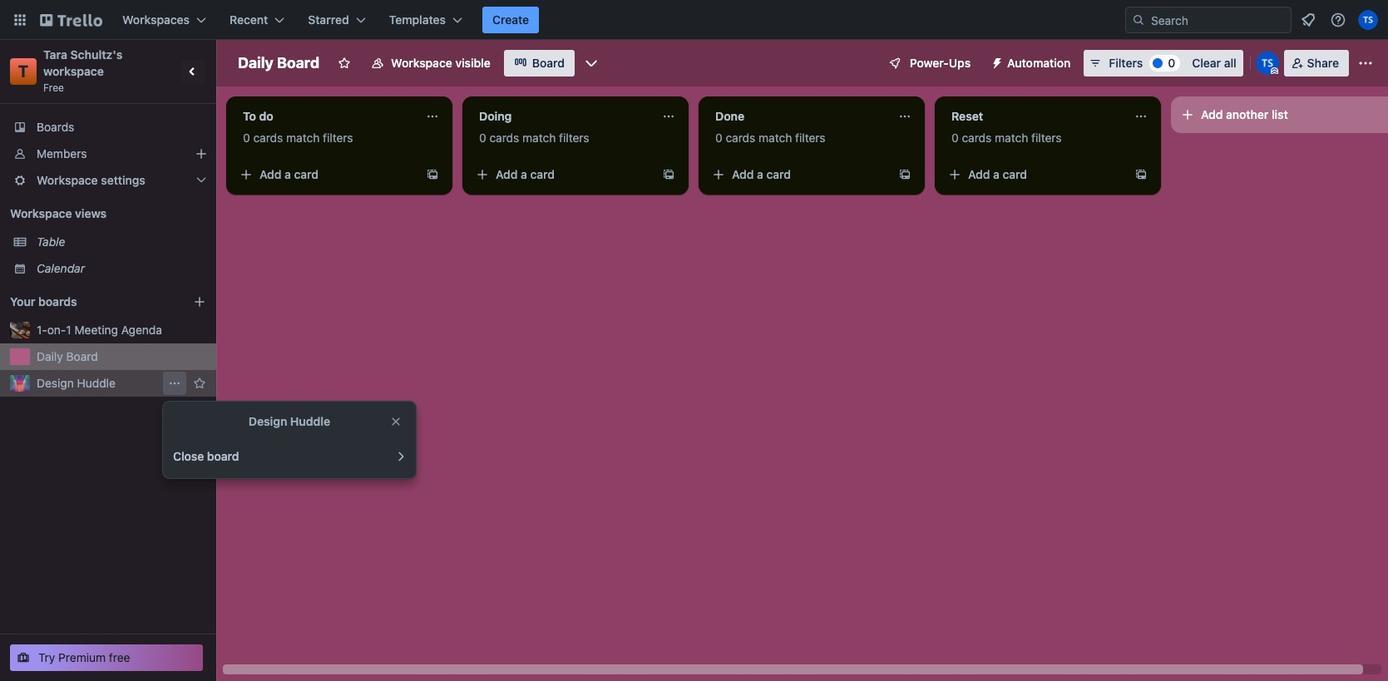 Task type: locate. For each thing, give the bounding box(es) containing it.
add a card down reset
[[969, 167, 1028, 181]]

add a card button for doing
[[469, 161, 656, 188]]

Search field
[[1146, 7, 1291, 32]]

add down doing
[[496, 167, 518, 181]]

0 down doing
[[479, 131, 486, 145]]

design up close board button
[[249, 414, 287, 429]]

search image
[[1132, 13, 1146, 27]]

4 cards from the left
[[962, 131, 992, 145]]

views
[[75, 206, 107, 220]]

another
[[1227, 107, 1269, 121]]

0 down done
[[716, 131, 723, 145]]

card down to do text field
[[294, 167, 319, 181]]

back to home image
[[40, 7, 102, 33]]

daily board link
[[37, 349, 206, 365]]

visible
[[456, 56, 491, 70]]

cards
[[253, 131, 283, 145], [490, 131, 519, 145], [726, 131, 756, 145], [962, 131, 992, 145]]

daily
[[238, 54, 274, 72], [37, 349, 63, 364]]

add a card down doing
[[496, 167, 555, 181]]

workspace for workspace visible
[[391, 56, 452, 70]]

2 cards from the left
[[490, 131, 519, 145]]

power-ups
[[910, 56, 971, 70]]

3 match from the left
[[759, 131, 792, 145]]

1 filters from the left
[[323, 131, 353, 145]]

table
[[37, 235, 65, 249]]

3 filters from the left
[[796, 131, 826, 145]]

3 0 cards match filters from the left
[[716, 131, 826, 145]]

match down to do text field
[[286, 131, 320, 145]]

Doing text field
[[469, 103, 652, 130]]

starred button
[[298, 7, 376, 33]]

match down reset text box
[[995, 131, 1029, 145]]

add a card button
[[233, 161, 419, 188], [469, 161, 656, 188], [706, 161, 892, 188], [942, 161, 1128, 188]]

a down done text field
[[757, 167, 764, 181]]

huddle
[[77, 376, 116, 390], [290, 414, 330, 429]]

0 horizontal spatial daily
[[37, 349, 63, 364]]

board left star or unstar board icon
[[277, 54, 320, 72]]

add a card button for done
[[706, 161, 892, 188]]

cards down doing
[[490, 131, 519, 145]]

create from template… image
[[662, 168, 676, 181]]

daily down on-
[[37, 349, 63, 364]]

cards down done
[[726, 131, 756, 145]]

primary element
[[0, 0, 1389, 40]]

add a card button down to do text field
[[233, 161, 419, 188]]

a
[[285, 167, 291, 181], [521, 167, 527, 181], [757, 167, 764, 181], [994, 167, 1000, 181]]

cards for reset
[[962, 131, 992, 145]]

1 horizontal spatial daily
[[238, 54, 274, 72]]

match
[[286, 131, 320, 145], [523, 131, 556, 145], [759, 131, 792, 145], [995, 131, 1029, 145]]

clear
[[1193, 56, 1222, 70]]

workspace
[[43, 64, 104, 78]]

workspace inside button
[[391, 56, 452, 70]]

0 horizontal spatial board
[[66, 349, 98, 364]]

your boards with 3 items element
[[10, 292, 168, 312]]

0 vertical spatial daily
[[238, 54, 274, 72]]

1 0 cards match filters from the left
[[243, 131, 353, 145]]

add a card down do
[[260, 167, 319, 181]]

3 card from the left
[[767, 167, 791, 181]]

4 add a card from the left
[[969, 167, 1028, 181]]

a for done
[[757, 167, 764, 181]]

3 a from the left
[[757, 167, 764, 181]]

automation button
[[984, 50, 1081, 77]]

1 match from the left
[[286, 131, 320, 145]]

2 filters from the left
[[559, 131, 590, 145]]

4 filters from the left
[[1032, 131, 1062, 145]]

workspaces button
[[112, 7, 216, 33]]

daily board
[[238, 54, 320, 72], [37, 349, 98, 364]]

card down doing text box
[[530, 167, 555, 181]]

0 cards match filters down doing text box
[[479, 131, 590, 145]]

recent
[[230, 12, 268, 27]]

huddle down daily board link
[[77, 376, 116, 390]]

4 0 cards match filters from the left
[[952, 131, 1062, 145]]

design down on-
[[37, 376, 74, 390]]

4 match from the left
[[995, 131, 1029, 145]]

workspace inside dropdown button
[[37, 173, 98, 187]]

add a card button down reset text box
[[942, 161, 1128, 188]]

0 horizontal spatial huddle
[[77, 376, 116, 390]]

2 vertical spatial workspace
[[10, 206, 72, 220]]

design huddle up close board button
[[249, 414, 330, 429]]

daily down the "recent" dropdown button
[[238, 54, 274, 72]]

0
[[1168, 56, 1176, 70], [243, 131, 250, 145], [479, 131, 486, 145], [716, 131, 723, 145], [952, 131, 959, 145]]

0 vertical spatial design huddle
[[37, 376, 116, 390]]

daily board down the "recent" dropdown button
[[238, 54, 320, 72]]

0 cards match filters down to do text field
[[243, 131, 353, 145]]

filters down to do text field
[[323, 131, 353, 145]]

0 vertical spatial daily board
[[238, 54, 320, 72]]

board left customize views icon
[[532, 56, 565, 70]]

cards down do
[[253, 131, 283, 145]]

customize views image
[[583, 55, 600, 72]]

add a card button down done text field
[[706, 161, 892, 188]]

huddle up close board button
[[290, 414, 330, 429]]

boards link
[[0, 114, 216, 141]]

0 vertical spatial workspace
[[391, 56, 452, 70]]

filters down done text field
[[796, 131, 826, 145]]

0 vertical spatial design
[[37, 376, 74, 390]]

tara schultz (taraschultz7) image
[[1256, 52, 1279, 75]]

add for reset
[[969, 167, 991, 181]]

1-
[[37, 323, 47, 337]]

filters
[[323, 131, 353, 145], [559, 131, 590, 145], [796, 131, 826, 145], [1032, 131, 1062, 145]]

add down reset
[[969, 167, 991, 181]]

create from template… image
[[426, 168, 439, 181], [899, 168, 912, 181], [1135, 168, 1148, 181]]

sm image
[[984, 50, 1008, 73]]

free
[[43, 82, 64, 94]]

do
[[259, 109, 274, 123]]

1 horizontal spatial daily board
[[238, 54, 320, 72]]

0 horizontal spatial create from template… image
[[426, 168, 439, 181]]

design huddle down daily board link
[[37, 376, 116, 390]]

2 horizontal spatial create from template… image
[[1135, 168, 1148, 181]]

1 horizontal spatial design
[[249, 414, 287, 429]]

2 add a card from the left
[[496, 167, 555, 181]]

design huddle
[[37, 376, 116, 390], [249, 414, 330, 429]]

board inside text field
[[277, 54, 320, 72]]

0 cards match filters down done text field
[[716, 131, 826, 145]]

t link
[[10, 58, 37, 85]]

to
[[243, 109, 256, 123]]

cards for done
[[726, 131, 756, 145]]

workspace down templates popup button
[[391, 56, 452, 70]]

1 cards from the left
[[253, 131, 283, 145]]

1 vertical spatial daily board
[[37, 349, 98, 364]]

0 horizontal spatial design
[[37, 376, 74, 390]]

3 create from template… image from the left
[[1135, 168, 1148, 181]]

filters down reset text box
[[1032, 131, 1062, 145]]

match down done text field
[[759, 131, 792, 145]]

tara
[[43, 47, 67, 62]]

0 down reset
[[952, 131, 959, 145]]

add down do
[[260, 167, 282, 181]]

0 for doing
[[479, 131, 486, 145]]

try premium free button
[[10, 645, 203, 671]]

card down reset text box
[[1003, 167, 1028, 181]]

this member is an admin of this board. image
[[1271, 67, 1279, 75]]

4 card from the left
[[1003, 167, 1028, 181]]

settings
[[101, 173, 145, 187]]

menu
[[160, 372, 186, 395]]

3 cards from the left
[[726, 131, 756, 145]]

show menu image
[[1358, 55, 1375, 72]]

4 add a card button from the left
[[942, 161, 1128, 188]]

design
[[37, 376, 74, 390], [249, 414, 287, 429]]

1 horizontal spatial create from template… image
[[899, 168, 912, 181]]

cards for to do
[[253, 131, 283, 145]]

daily board inside text field
[[238, 54, 320, 72]]

to do
[[243, 109, 274, 123]]

3 add a card from the left
[[732, 167, 791, 181]]

match down doing text box
[[523, 131, 556, 145]]

a for reset
[[994, 167, 1000, 181]]

cards down reset
[[962, 131, 992, 145]]

0 cards match filters down reset text box
[[952, 131, 1062, 145]]

2 match from the left
[[523, 131, 556, 145]]

0 down "to"
[[243, 131, 250, 145]]

star icon image
[[193, 377, 206, 390]]

a down doing text box
[[521, 167, 527, 181]]

filters down doing text box
[[559, 131, 590, 145]]

filters for doing
[[559, 131, 590, 145]]

open information menu image
[[1330, 12, 1347, 28]]

2 add a card button from the left
[[469, 161, 656, 188]]

match for reset
[[995, 131, 1029, 145]]

2 create from template… image from the left
[[899, 168, 912, 181]]

add down done
[[732, 167, 754, 181]]

card down done text field
[[767, 167, 791, 181]]

card
[[294, 167, 319, 181], [530, 167, 555, 181], [767, 167, 791, 181], [1003, 167, 1028, 181]]

Board name text field
[[230, 50, 328, 77]]

daily board down 1
[[37, 349, 98, 364]]

2 0 cards match filters from the left
[[479, 131, 590, 145]]

0 horizontal spatial daily board
[[37, 349, 98, 364]]

4 a from the left
[[994, 167, 1000, 181]]

add a card button down doing text box
[[469, 161, 656, 188]]

table link
[[37, 234, 206, 250]]

2 horizontal spatial board
[[532, 56, 565, 70]]

1 create from template… image from the left
[[426, 168, 439, 181]]

1 horizontal spatial design huddle
[[249, 414, 330, 429]]

3 add a card button from the left
[[706, 161, 892, 188]]

a down reset text box
[[994, 167, 1000, 181]]

2 a from the left
[[521, 167, 527, 181]]

workspace down members
[[37, 173, 98, 187]]

0 vertical spatial huddle
[[77, 376, 116, 390]]

power-ups button
[[877, 50, 981, 77]]

0 cards match filters for doing
[[479, 131, 590, 145]]

1
[[66, 323, 71, 337]]

0 for done
[[716, 131, 723, 145]]

templates
[[389, 12, 446, 27]]

1 vertical spatial workspace
[[37, 173, 98, 187]]

add a card
[[260, 167, 319, 181], [496, 167, 555, 181], [732, 167, 791, 181], [969, 167, 1028, 181]]

2 card from the left
[[530, 167, 555, 181]]

add a card down done
[[732, 167, 791, 181]]

clear all
[[1193, 56, 1237, 70]]

0 horizontal spatial design huddle
[[37, 376, 116, 390]]

add
[[1201, 107, 1224, 121], [260, 167, 282, 181], [496, 167, 518, 181], [732, 167, 754, 181], [969, 167, 991, 181]]

workspace up table
[[10, 206, 72, 220]]

0 cards match filters for reset
[[952, 131, 1062, 145]]

1 horizontal spatial board
[[277, 54, 320, 72]]

close board
[[173, 449, 239, 463]]

Reset text field
[[942, 103, 1125, 130]]

workspace
[[391, 56, 452, 70], [37, 173, 98, 187], [10, 206, 72, 220]]

all
[[1225, 56, 1237, 70]]

filters for reset
[[1032, 131, 1062, 145]]

daily inside text field
[[238, 54, 274, 72]]

board down 1
[[66, 349, 98, 364]]

0 cards match filters
[[243, 131, 353, 145], [479, 131, 590, 145], [716, 131, 826, 145], [952, 131, 1062, 145]]

t
[[18, 62, 28, 81]]

workspace navigation collapse icon image
[[181, 60, 205, 83]]

premium
[[58, 651, 106, 665]]

a down to do text field
[[285, 167, 291, 181]]

on-
[[47, 323, 66, 337]]

boards
[[37, 120, 74, 134]]

list
[[1272, 107, 1289, 121]]

1 vertical spatial huddle
[[290, 414, 330, 429]]

try premium free
[[38, 651, 130, 665]]

recent button
[[220, 7, 295, 33]]

board
[[277, 54, 320, 72], [532, 56, 565, 70], [66, 349, 98, 364]]

1 horizontal spatial huddle
[[290, 414, 330, 429]]



Task type: vqa. For each thing, say whether or not it's contained in the screenshot.
all
yes



Task type: describe. For each thing, give the bounding box(es) containing it.
board
[[207, 449, 239, 463]]

add a card for reset
[[969, 167, 1028, 181]]

workspace visible button
[[361, 50, 501, 77]]

tara schultz's workspace free
[[43, 47, 126, 94]]

workspace views
[[10, 206, 107, 220]]

calendar link
[[37, 260, 206, 277]]

1 a from the left
[[285, 167, 291, 181]]

members link
[[0, 141, 216, 167]]

1 vertical spatial daily
[[37, 349, 63, 364]]

match for doing
[[523, 131, 556, 145]]

filters for to do
[[323, 131, 353, 145]]

match for done
[[759, 131, 792, 145]]

board inside "link"
[[532, 56, 565, 70]]

add for doing
[[496, 167, 518, 181]]

0 for reset
[[952, 131, 959, 145]]

add for done
[[732, 167, 754, 181]]

share
[[1308, 56, 1340, 70]]

board link
[[504, 50, 575, 77]]

match for to do
[[286, 131, 320, 145]]

close board button
[[163, 442, 416, 472]]

your
[[10, 295, 35, 309]]

workspace for workspace settings
[[37, 173, 98, 187]]

0 cards match filters for done
[[716, 131, 826, 145]]

design huddle link
[[37, 375, 160, 392]]

doing
[[479, 109, 512, 123]]

tara schultz's workspace link
[[43, 47, 126, 78]]

starred
[[308, 12, 349, 27]]

filters
[[1109, 56, 1143, 70]]

create from template… image for done
[[899, 168, 912, 181]]

1 add a card from the left
[[260, 167, 319, 181]]

workspace visible
[[391, 56, 491, 70]]

calendar
[[37, 261, 85, 275]]

1 add a card button from the left
[[233, 161, 419, 188]]

create from template… image for reset
[[1135, 168, 1148, 181]]

card for doing
[[530, 167, 555, 181]]

a for doing
[[521, 167, 527, 181]]

star or unstar board image
[[338, 57, 351, 70]]

schultz's
[[70, 47, 123, 62]]

0 notifications image
[[1299, 10, 1319, 30]]

close popover image
[[389, 415, 403, 429]]

workspaces
[[122, 12, 190, 27]]

add a card button for reset
[[942, 161, 1128, 188]]

1 vertical spatial design
[[249, 414, 287, 429]]

power-
[[910, 56, 949, 70]]

templates button
[[379, 7, 473, 33]]

1-on-1 meeting agenda
[[37, 323, 162, 337]]

1 card from the left
[[294, 167, 319, 181]]

add a card for done
[[732, 167, 791, 181]]

create
[[493, 12, 529, 27]]

card for reset
[[1003, 167, 1028, 181]]

add a card for doing
[[496, 167, 555, 181]]

reset
[[952, 109, 984, 123]]

create button
[[483, 7, 539, 33]]

cards for doing
[[490, 131, 519, 145]]

meeting
[[74, 323, 118, 337]]

To do text field
[[233, 103, 416, 130]]

1 vertical spatial design huddle
[[249, 414, 330, 429]]

Done text field
[[706, 103, 889, 130]]

free
[[109, 651, 130, 665]]

tara schultz (taraschultz7) image
[[1359, 10, 1379, 30]]

add board image
[[193, 295, 206, 309]]

0 for to do
[[243, 131, 250, 145]]

your boards
[[10, 295, 77, 309]]

add another list button
[[1172, 97, 1389, 133]]

add another list
[[1201, 107, 1289, 121]]

agenda
[[121, 323, 162, 337]]

1-on-1 meeting agenda link
[[37, 322, 206, 339]]

0 left 'clear'
[[1168, 56, 1176, 70]]

board actions menu image
[[168, 377, 181, 390]]

workspace settings
[[37, 173, 145, 187]]

clear all button
[[1186, 50, 1244, 77]]

boards
[[38, 295, 77, 309]]

automation
[[1008, 56, 1071, 70]]

share button
[[1284, 50, 1350, 77]]

try
[[38, 651, 55, 665]]

0 cards match filters for to do
[[243, 131, 353, 145]]

filters for done
[[796, 131, 826, 145]]

close
[[173, 449, 204, 463]]

done
[[716, 109, 745, 123]]

workspace settings button
[[0, 167, 216, 194]]

workspace for workspace views
[[10, 206, 72, 220]]

ups
[[949, 56, 971, 70]]

add left another
[[1201, 107, 1224, 121]]

members
[[37, 146, 87, 161]]

card for done
[[767, 167, 791, 181]]



